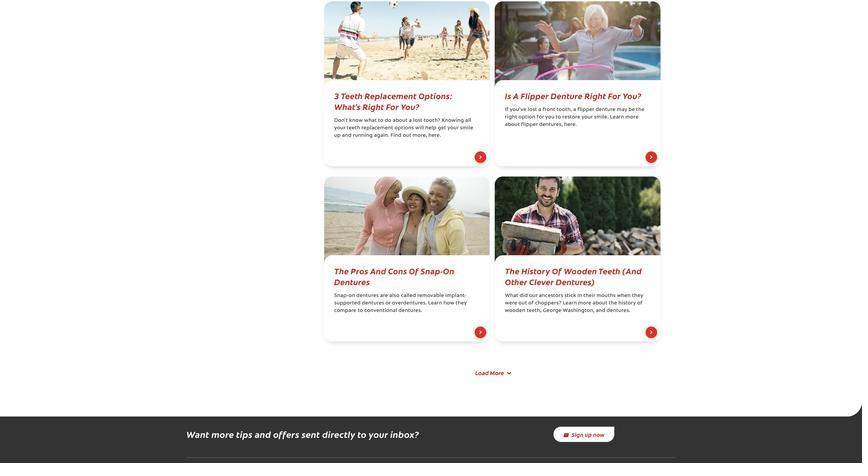 Task type: describe. For each thing, give the bounding box(es) containing it.
about inside what did our ancestors stick in their mouths when they were out of choppers? learn more about the history of wooden teeth, george washington, and dentures.
[[593, 301, 608, 306]]

2 of from the left
[[638, 301, 643, 306]]

knowing
[[442, 118, 464, 123]]

did
[[520, 294, 528, 299]]

teeth inside 'the history of wooden teeth (and other clever dentures)'
[[599, 266, 621, 277]]

more inside if you've lost a front tooth, a flipper denture may be the right option for you to restore your smile. learn more about flipper dentures, here.
[[626, 115, 639, 120]]

3
[[334, 90, 340, 101]]

the for the history of wooden teeth (and other clever dentures)
[[505, 266, 520, 277]]

1 horizontal spatial a
[[539, 107, 542, 113]]

replacement
[[365, 90, 417, 101]]

flipper
[[521, 90, 549, 101]]

now
[[594, 431, 605, 439]]

the pros and cons of snap-on dentures
[[334, 266, 455, 288]]

1 vertical spatial up
[[585, 431, 592, 439]]

your left "inbox?"
[[369, 429, 388, 441]]

0 horizontal spatial flipper
[[521, 122, 538, 127]]

out inside what did our ancestors stick in their mouths when they were out of choppers? learn more about the history of wooden teeth, george washington, and dentures.
[[519, 301, 527, 306]]

george
[[543, 309, 562, 314]]

your down don't
[[334, 126, 346, 131]]

dentures)
[[556, 276, 595, 288]]

running
[[353, 133, 373, 138]]

learn inside snap-on dentures are also called removable implant- supported dentures or overdentures. learn how they compare to conventional dentures.
[[428, 301, 443, 306]]

also
[[390, 294, 400, 299]]

on
[[349, 294, 355, 299]]

do
[[385, 118, 392, 123]]

dentures
[[334, 276, 370, 288]]

you've
[[510, 107, 527, 113]]

cons
[[388, 266, 407, 277]]

rounded corner image
[[848, 402, 863, 417]]

inbox?
[[390, 429, 419, 441]]

right
[[505, 115, 518, 120]]

what
[[505, 294, 519, 299]]

lost inside if you've lost a front tooth, a flipper denture may be the right option for you to restore your smile. learn more about flipper dentures, here.
[[528, 107, 537, 113]]

is
[[505, 90, 512, 101]]

if
[[505, 107, 509, 113]]

a for denture
[[574, 107, 577, 113]]

don't
[[334, 118, 348, 123]]

how
[[444, 301, 455, 306]]

sign up now
[[572, 431, 605, 439]]

find
[[391, 133, 402, 138]]

tooth,
[[557, 107, 572, 113]]

choppers?
[[535, 301, 562, 306]]

1 horizontal spatial you?
[[623, 90, 642, 101]]

called
[[401, 294, 416, 299]]

you
[[546, 115, 555, 120]]

they inside what did our ancestors stick in their mouths when they were out of choppers? learn more about the history of wooden teeth, george washington, and dentures.
[[632, 294, 644, 299]]

smile
[[460, 126, 474, 131]]

get
[[438, 126, 446, 131]]

snap-on dentures are also called removable implant- supported dentures or overdentures. learn how they compare to conventional dentures.
[[334, 294, 467, 314]]

tooth?
[[424, 118, 441, 123]]

the inside if you've lost a front tooth, a flipper denture may be the right option for you to restore your smile. learn more about flipper dentures, here.
[[637, 107, 645, 113]]

snap- inside snap-on dentures are also called removable implant- supported dentures or overdentures. learn how they compare to conventional dentures.
[[334, 294, 349, 299]]

your inside if you've lost a front tooth, a flipper denture may be the right option for you to restore your smile. learn more about flipper dentures, here.
[[582, 115, 593, 120]]

their
[[584, 294, 596, 299]]

dentures. inside snap-on dentures are also called removable implant- supported dentures or overdentures. learn how they compare to conventional dentures.
[[399, 309, 423, 314]]

wooden
[[505, 309, 526, 314]]

right inside 3 teeth replacement options: what's right for you?
[[363, 101, 384, 112]]

to inside if you've lost a front tooth, a flipper denture may be the right option for you to restore your smile. learn more about flipper dentures, here.
[[556, 115, 562, 120]]

conventional
[[365, 309, 397, 314]]

2 vertical spatial and
[[255, 429, 271, 441]]

is a flipper denture right for you?
[[505, 90, 642, 101]]

if you've lost a front tooth, a flipper denture may be the right option for you to restore your smile. learn more about flipper dentures, here.
[[505, 107, 645, 127]]

stick
[[565, 294, 577, 299]]

when
[[617, 294, 631, 299]]

snap- inside the pros and cons of snap-on dentures
[[421, 266, 443, 277]]

directly
[[322, 429, 356, 441]]

the inside what did our ancestors stick in their mouths when they were out of choppers? learn more about the history of wooden teeth, george washington, and dentures.
[[609, 301, 618, 306]]

load
[[475, 369, 489, 377]]

removable
[[418, 294, 444, 299]]

tips
[[236, 429, 253, 441]]

load more
[[475, 369, 504, 377]]

replacement
[[362, 126, 394, 131]]

our
[[530, 294, 538, 299]]

a
[[513, 90, 519, 101]]

3 teeth replacement options: what's right for you?
[[334, 90, 452, 112]]

1 of from the left
[[529, 301, 534, 306]]

teeth,
[[527, 309, 542, 314]]

to inside 'don't know what to do about a lost tooth? knowing all your teeth replacement options will help get your smile up and running again. find out more, here.'
[[378, 118, 384, 123]]

implant-
[[446, 294, 467, 299]]

what
[[364, 118, 377, 123]]

the for the pros and cons of snap-on dentures
[[334, 266, 349, 277]]

on
[[443, 266, 455, 277]]

were
[[505, 301, 518, 306]]

and inside 'don't know what to do about a lost tooth? knowing all your teeth replacement options will help get your smile up and running again. find out more, here.'
[[342, 133, 352, 138]]

here. inside if you've lost a front tooth, a flipper denture may be the right option for you to restore your smile. learn more about flipper dentures, here.
[[565, 122, 577, 127]]

for
[[537, 115, 544, 120]]

load more button
[[467, 366, 518, 381]]

they inside snap-on dentures are also called removable implant- supported dentures or overdentures. learn how they compare to conventional dentures.
[[456, 301, 467, 306]]

again.
[[374, 133, 390, 138]]

learn inside what did our ancestors stick in their mouths when they were out of choppers? learn more about the history of wooden teeth, george washington, and dentures.
[[563, 301, 577, 306]]

history
[[619, 301, 636, 306]]

denture
[[551, 90, 583, 101]]

more
[[490, 369, 504, 377]]

pros
[[351, 266, 368, 277]]



Task type: vqa. For each thing, say whether or not it's contained in the screenshot.
f - n on the top left
no



Task type: locate. For each thing, give the bounding box(es) containing it.
to down supported
[[358, 309, 363, 314]]

clever
[[530, 276, 554, 288]]

1 horizontal spatial they
[[632, 294, 644, 299]]

snap-
[[421, 266, 443, 277], [334, 294, 349, 299]]

the right be
[[637, 107, 645, 113]]

more left tips
[[212, 429, 234, 441]]

dentures right on
[[357, 294, 379, 299]]

more,
[[413, 133, 427, 138]]

what's
[[334, 101, 361, 112]]

0 horizontal spatial right
[[363, 101, 384, 112]]

1 vertical spatial snap-
[[334, 294, 349, 299]]

you? up be
[[623, 90, 642, 101]]

a up restore
[[574, 107, 577, 113]]

sign
[[572, 431, 584, 439]]

0 horizontal spatial you?
[[401, 101, 420, 112]]

1 horizontal spatial for
[[608, 90, 621, 101]]

2 horizontal spatial and
[[596, 309, 606, 314]]

ancestors
[[539, 294, 563, 299]]

to right directly
[[358, 429, 367, 441]]

1 horizontal spatial up
[[585, 431, 592, 439]]

don't know what to do about a lost tooth? knowing all your teeth replacement options will help get your smile up and running again. find out more, here.
[[334, 118, 474, 138]]

0 horizontal spatial up
[[334, 133, 341, 138]]

footer containing 3 teeth replacement options: what's right for you?
[[319, 0, 666, 389]]

sign up now link
[[554, 427, 615, 443]]

learn down stick
[[563, 301, 577, 306]]

0 horizontal spatial snap-
[[334, 294, 349, 299]]

you? inside 3 teeth replacement options: what's right for you?
[[401, 101, 420, 112]]

your left smile.
[[582, 115, 593, 120]]

right up denture at top right
[[585, 90, 606, 101]]

0 vertical spatial snap-
[[421, 266, 443, 277]]

will
[[415, 126, 424, 131]]

for up may
[[608, 90, 621, 101]]

flipper down option
[[521, 122, 538, 127]]

1 horizontal spatial flipper
[[578, 107, 595, 113]]

dentures.
[[399, 309, 423, 314], [607, 309, 631, 314]]

1 vertical spatial they
[[456, 301, 467, 306]]

up inside 'don't know what to do about a lost tooth? knowing all your teeth replacement options will help get your smile up and running again. find out more, here.'
[[334, 133, 341, 138]]

you? up options
[[401, 101, 420, 112]]

out down options
[[403, 133, 412, 138]]

1 horizontal spatial and
[[342, 133, 352, 138]]

learn down may
[[610, 115, 625, 120]]

dentures. down overdentures. on the left bottom
[[399, 309, 423, 314]]

for inside 3 teeth replacement options: what's right for you?
[[386, 101, 399, 112]]

0 vertical spatial flipper
[[578, 107, 595, 113]]

1 horizontal spatial the
[[637, 107, 645, 113]]

more inside what did our ancestors stick in their mouths when they were out of choppers? learn more about the history of wooden teeth, george washington, and dentures.
[[578, 301, 592, 306]]

about down mouths
[[593, 301, 608, 306]]

footer
[[319, 0, 666, 389]]

in
[[578, 294, 583, 299]]

about inside if you've lost a front tooth, a flipper denture may be the right option for you to restore your smile. learn more about flipper dentures, here.
[[505, 122, 520, 127]]

flipper
[[578, 107, 595, 113], [521, 122, 538, 127]]

0 vertical spatial here.
[[565, 122, 577, 127]]

or
[[386, 301, 391, 306]]

1 of from the left
[[409, 266, 419, 277]]

supported
[[334, 301, 361, 306]]

all
[[466, 118, 471, 123]]

front
[[543, 107, 556, 113]]

the inside the pros and cons of snap-on dentures
[[334, 266, 349, 277]]

up down don't
[[334, 133, 341, 138]]

to left do
[[378, 118, 384, 123]]

1 horizontal spatial dentures.
[[607, 309, 631, 314]]

may
[[617, 107, 628, 113]]

flipper up restore
[[578, 107, 595, 113]]

2 horizontal spatial about
[[593, 301, 608, 306]]

of right history
[[552, 266, 562, 277]]

a up for
[[539, 107, 542, 113]]

the inside 'the history of wooden teeth (and other clever dentures)'
[[505, 266, 520, 277]]

for up do
[[386, 101, 399, 112]]

1 vertical spatial the
[[609, 301, 618, 306]]

0 vertical spatial teeth
[[341, 90, 363, 101]]

0 horizontal spatial out
[[403, 133, 412, 138]]

they up history
[[632, 294, 644, 299]]

lost up will
[[413, 118, 423, 123]]

out down "did"
[[519, 301, 527, 306]]

1 horizontal spatial here.
[[565, 122, 577, 127]]

0 horizontal spatial teeth
[[341, 90, 363, 101]]

are
[[380, 294, 388, 299]]

the down mouths
[[609, 301, 618, 306]]

0 horizontal spatial the
[[334, 266, 349, 277]]

wooden
[[564, 266, 597, 277]]

they down the implant-
[[456, 301, 467, 306]]

to right you
[[556, 115, 562, 120]]

dentures up conventional
[[362, 301, 384, 306]]

to inside snap-on dentures are also called removable implant- supported dentures or overdentures. learn how they compare to conventional dentures.
[[358, 309, 363, 314]]

lost inside 'don't know what to do about a lost tooth? knowing all your teeth replacement options will help get your smile up and running again. find out more, here.'
[[413, 118, 423, 123]]

help
[[426, 126, 437, 131]]

and
[[370, 266, 386, 277]]

(and
[[623, 266, 642, 277]]

1 vertical spatial flipper
[[521, 122, 538, 127]]

smile.
[[594, 115, 609, 120]]

other
[[505, 276, 528, 288]]

teeth right 3
[[341, 90, 363, 101]]

washington,
[[563, 309, 595, 314]]

1 vertical spatial here.
[[429, 133, 441, 138]]

options
[[395, 126, 414, 131]]

dentures. down history
[[607, 309, 631, 314]]

about
[[393, 118, 408, 123], [505, 122, 520, 127], [593, 301, 608, 306]]

of right cons at left bottom
[[409, 266, 419, 277]]

learn down removable at the bottom of page
[[428, 301, 443, 306]]

you?
[[623, 90, 642, 101], [401, 101, 420, 112]]

1 horizontal spatial snap-
[[421, 266, 443, 277]]

1 vertical spatial lost
[[413, 118, 423, 123]]

0 horizontal spatial and
[[255, 429, 271, 441]]

here.
[[565, 122, 577, 127], [429, 133, 441, 138]]

history
[[522, 266, 550, 277]]

0 horizontal spatial the
[[609, 301, 618, 306]]

the
[[637, 107, 645, 113], [609, 301, 618, 306]]

about up options
[[393, 118, 408, 123]]

compare
[[334, 309, 357, 314]]

out inside 'don't know what to do about a lost tooth? knowing all your teeth replacement options will help get your smile up and running again. find out more, here.'
[[403, 133, 412, 138]]

a for options:
[[409, 118, 412, 123]]

here. down help
[[429, 133, 441, 138]]

0 vertical spatial out
[[403, 133, 412, 138]]

0 vertical spatial they
[[632, 294, 644, 299]]

up
[[334, 133, 341, 138], [585, 431, 592, 439]]

here. inside 'don't know what to do about a lost tooth? knowing all your teeth replacement options will help get your smile up and running again. find out more, here.'
[[429, 133, 441, 138]]

restore
[[563, 115, 581, 120]]

and down mouths
[[596, 309, 606, 314]]

teeth left (and
[[599, 266, 621, 277]]

a up options
[[409, 118, 412, 123]]

here. down restore
[[565, 122, 577, 127]]

1 horizontal spatial lost
[[528, 107, 537, 113]]

1 horizontal spatial out
[[519, 301, 527, 306]]

2 the from the left
[[505, 266, 520, 277]]

lost
[[528, 107, 537, 113], [413, 118, 423, 123]]

more
[[626, 115, 639, 120], [578, 301, 592, 306], [212, 429, 234, 441]]

want more tips and offers sent directly to your inbox?
[[186, 429, 419, 441]]

2 horizontal spatial more
[[626, 115, 639, 120]]

be
[[629, 107, 635, 113]]

1 vertical spatial dentures
[[362, 301, 384, 306]]

0 horizontal spatial lost
[[413, 118, 423, 123]]

dentures,
[[539, 122, 563, 127]]

1 vertical spatial and
[[596, 309, 606, 314]]

2 horizontal spatial learn
[[610, 115, 625, 120]]

0 horizontal spatial they
[[456, 301, 467, 306]]

offers
[[273, 429, 300, 441]]

0 vertical spatial dentures
[[357, 294, 379, 299]]

1 horizontal spatial about
[[505, 122, 520, 127]]

overdentures.
[[392, 301, 427, 306]]

denture
[[596, 107, 616, 113]]

0 horizontal spatial about
[[393, 118, 408, 123]]

1 horizontal spatial of
[[638, 301, 643, 306]]

the left history
[[505, 266, 520, 277]]

0 vertical spatial the
[[637, 107, 645, 113]]

1 the from the left
[[334, 266, 349, 277]]

1 horizontal spatial right
[[585, 90, 606, 101]]

the left pros
[[334, 266, 349, 277]]

1 horizontal spatial the
[[505, 266, 520, 277]]

0 vertical spatial and
[[342, 133, 352, 138]]

0 horizontal spatial learn
[[428, 301, 443, 306]]

0 vertical spatial lost
[[528, 107, 537, 113]]

a inside 'don't know what to do about a lost tooth? knowing all your teeth replacement options will help get your smile up and running again. find out more, here.'
[[409, 118, 412, 123]]

1 dentures. from the left
[[399, 309, 423, 314]]

2 horizontal spatial a
[[574, 107, 577, 113]]

and inside what did our ancestors stick in their mouths when they were out of choppers? learn more about the history of wooden teeth, george washington, and dentures.
[[596, 309, 606, 314]]

and down "teeth"
[[342, 133, 352, 138]]

1 vertical spatial out
[[519, 301, 527, 306]]

want
[[186, 429, 209, 441]]

right up what
[[363, 101, 384, 112]]

of inside 'the history of wooden teeth (and other clever dentures)'
[[552, 266, 562, 277]]

of inside the pros and cons of snap-on dentures
[[409, 266, 419, 277]]

more down be
[[626, 115, 639, 120]]

what did our ancestors stick in their mouths when they were out of choppers? learn more about the history of wooden teeth, george washington, and dentures.
[[505, 294, 644, 314]]

learn
[[610, 115, 625, 120], [428, 301, 443, 306], [563, 301, 577, 306]]

teeth inside 3 teeth replacement options: what's right for you?
[[341, 90, 363, 101]]

teeth
[[341, 90, 363, 101], [599, 266, 621, 277]]

0 vertical spatial up
[[334, 133, 341, 138]]

snap- up supported
[[334, 294, 349, 299]]

about down the "right"
[[505, 122, 520, 127]]

1 horizontal spatial learn
[[563, 301, 577, 306]]

dentures
[[357, 294, 379, 299], [362, 301, 384, 306]]

to
[[556, 115, 562, 120], [378, 118, 384, 123], [358, 309, 363, 314], [358, 429, 367, 441]]

0 horizontal spatial of
[[529, 301, 534, 306]]

snap- up removable at the bottom of page
[[421, 266, 443, 277]]

your down the knowing
[[448, 126, 459, 131]]

0 horizontal spatial of
[[409, 266, 419, 277]]

out
[[403, 133, 412, 138], [519, 301, 527, 306]]

1 vertical spatial more
[[578, 301, 592, 306]]

and right tips
[[255, 429, 271, 441]]

option
[[519, 115, 536, 120]]

teeth
[[347, 126, 360, 131]]

1 vertical spatial teeth
[[599, 266, 621, 277]]

about inside 'don't know what to do about a lost tooth? knowing all your teeth replacement options will help get your smile up and running again. find out more, here.'
[[393, 118, 408, 123]]

1 horizontal spatial teeth
[[599, 266, 621, 277]]

up left now
[[585, 431, 592, 439]]

0 horizontal spatial a
[[409, 118, 412, 123]]

1 horizontal spatial more
[[578, 301, 592, 306]]

0 horizontal spatial for
[[386, 101, 399, 112]]

of down our
[[529, 301, 534, 306]]

0 horizontal spatial here.
[[429, 133, 441, 138]]

0 horizontal spatial more
[[212, 429, 234, 441]]

lost up option
[[528, 107, 537, 113]]

know
[[349, 118, 363, 123]]

the history of wooden teeth (and other clever dentures)
[[505, 266, 642, 288]]

2 of from the left
[[552, 266, 562, 277]]

they
[[632, 294, 644, 299], [456, 301, 467, 306]]

more down their
[[578, 301, 592, 306]]

for
[[608, 90, 621, 101], [386, 101, 399, 112]]

2 vertical spatial more
[[212, 429, 234, 441]]

mouths
[[597, 294, 616, 299]]

of
[[529, 301, 534, 306], [638, 301, 643, 306]]

sent
[[302, 429, 320, 441]]

options:
[[419, 90, 452, 101]]

of right history
[[638, 301, 643, 306]]

0 horizontal spatial dentures.
[[399, 309, 423, 314]]

learn inside if you've lost a front tooth, a flipper denture may be the right option for you to restore your smile. learn more about flipper dentures, here.
[[610, 115, 625, 120]]

2 dentures. from the left
[[607, 309, 631, 314]]

dentures. inside what did our ancestors stick in their mouths when they were out of choppers? learn more about the history of wooden teeth, george washington, and dentures.
[[607, 309, 631, 314]]

1 horizontal spatial of
[[552, 266, 562, 277]]

right
[[585, 90, 606, 101], [363, 101, 384, 112]]

0 vertical spatial more
[[626, 115, 639, 120]]



